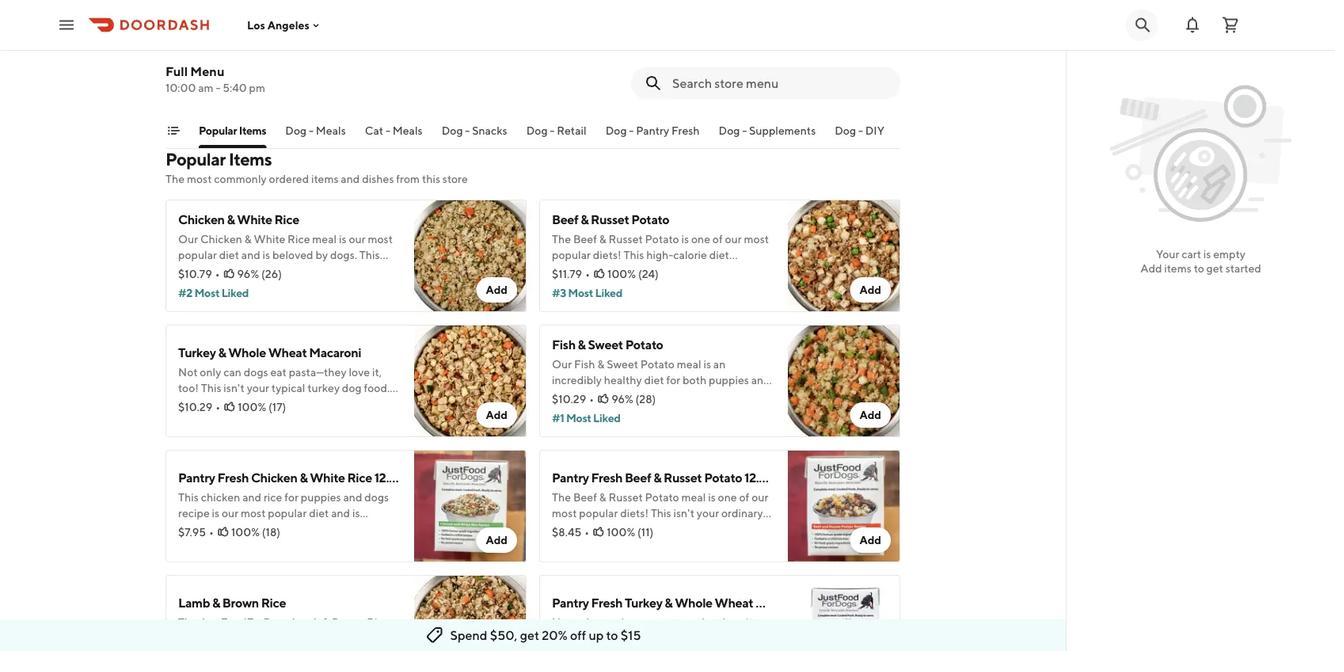 Task type: describe. For each thing, give the bounding box(es) containing it.
96% (26)
[[237, 267, 282, 280]]

los angeles button
[[247, 18, 322, 31]]

#3
[[552, 286, 566, 299]]

0 horizontal spatial macaroni
[[309, 345, 362, 360]]

$11.79 •
[[552, 267, 590, 280]]

$15
[[621, 628, 641, 643]]

oz for pantry fresh beef & russet potato 12.5 oz
[[769, 470, 782, 485]]

$50,
[[490, 628, 518, 643]]

#3 most liked
[[552, 286, 623, 299]]

#1
[[552, 412, 564, 425]]

1 vertical spatial macaroni
[[756, 595, 808, 610]]

100% (18)
[[231, 526, 281, 539]]

angeles
[[268, 18, 310, 31]]

12.5 for potato
[[745, 470, 767, 485]]

pantry for pantry fresh beef & russet potato 12.5 oz
[[552, 470, 589, 485]]

(11)
[[638, 526, 654, 539]]

add for turkey & whole wheat macaroni
[[486, 408, 508, 421]]

cart
[[1182, 248, 1202, 261]]

add inside your cart is empty add items to get started
[[1141, 262, 1163, 275]]

potato for beef & russet potato
[[632, 212, 670, 227]]

$10.29 • for fish
[[552, 393, 594, 406]]

$10.29 • for turkey
[[178, 400, 220, 414]]

100% for whole
[[238, 400, 266, 414]]

am
[[198, 81, 214, 94]]

spend $50, get 20% off up to $15
[[450, 628, 641, 643]]

most for chicken
[[194, 286, 220, 299]]

(24)
[[638, 267, 659, 280]]

potato for fish & sweet potato
[[626, 337, 664, 352]]

• for beef
[[585, 526, 590, 539]]

(26)
[[261, 267, 282, 280]]

your cart is empty add items to get started
[[1141, 248, 1262, 275]]

$8.45 •
[[552, 526, 590, 539]]

fresh for pantry fresh turkey & whole wheat macaroni 12.5 oz
[[591, 595, 623, 610]]

• for white
[[215, 267, 220, 280]]

menu
[[190, 64, 225, 79]]

dog - snacks button
[[442, 123, 508, 148]]

dog - pantry fresh button
[[606, 123, 700, 148]]

100% for chicken
[[231, 526, 260, 539]]

lamb & brown rice image
[[414, 575, 527, 651]]

turkey & whole wheat macaroni
[[178, 345, 362, 360]]

get inside your cart is empty add items to get started
[[1207, 262, 1224, 275]]

the
[[166, 172, 185, 185]]

started
[[1226, 262, 1262, 275]]

$8.45
[[552, 526, 582, 539]]

add for pantry fresh beef & russet potato 12.5 oz
[[860, 534, 882, 547]]

cat - meals
[[365, 124, 423, 137]]

dog - retail
[[527, 124, 587, 137]]

lamb
[[178, 595, 210, 610]]

$10.79 •
[[178, 267, 220, 280]]

items for popular items the most commonly ordered items and dishes from this store
[[229, 149, 272, 170]]

off
[[570, 628, 586, 643]]

your
[[1157, 248, 1180, 261]]

dishes
[[362, 172, 394, 185]]

pantry fresh beef & russet potato 12.5 oz
[[552, 470, 782, 485]]

- for cat - meals
[[386, 124, 391, 137]]

cat - meals button
[[365, 123, 423, 148]]

this
[[422, 172, 441, 185]]

fresh for pantry fresh beef & russet potato 12.5 oz
[[591, 470, 623, 485]]

fresh for pantry fresh chicken & white rice 12.5 oz
[[217, 470, 249, 485]]

0 vertical spatial wheat
[[268, 345, 307, 360]]

add for chicken & white rice
[[486, 283, 508, 296]]

2 horizontal spatial 12.5
[[811, 595, 833, 610]]

0 horizontal spatial get
[[520, 628, 539, 643]]

(17)
[[269, 400, 286, 414]]

show menu categories image
[[167, 124, 180, 137]]

liked for russet
[[595, 286, 623, 299]]

#1 most liked
[[552, 412, 621, 425]]

popular for popular items
[[199, 124, 237, 137]]

100% (24)
[[608, 267, 659, 280]]

add for fish & sweet potato
[[860, 408, 882, 421]]

1 horizontal spatial whole
[[675, 595, 713, 610]]

- for dog - snacks
[[465, 124, 470, 137]]

add button for pantry fresh chicken & white rice 12.5 oz
[[476, 528, 517, 553]]

0 vertical spatial chicken
[[178, 212, 225, 227]]

pantry fresh turkey & whole wheat macaroni 12.5 oz image
[[788, 575, 901, 651]]

chicken & white rice
[[178, 212, 299, 227]]

#2
[[178, 286, 192, 299]]

12.5 for rice
[[374, 470, 396, 485]]

snacks
[[472, 124, 508, 137]]

5:40
[[223, 81, 247, 94]]

add button for chicken & white rice
[[476, 277, 517, 303]]

$7.95
[[178, 526, 206, 539]]

$10.29 for turkey
[[178, 400, 213, 414]]

retail
[[557, 124, 587, 137]]

pm
[[249, 81, 265, 94]]

los
[[247, 18, 265, 31]]

fish & sweet potato
[[552, 337, 664, 352]]

beef & russet potato
[[552, 212, 670, 227]]

pantry fresh turkey & whole wheat macaroni 12.5 oz
[[552, 595, 848, 610]]

popular items the most commonly ordered items and dishes from this store
[[166, 149, 468, 185]]

store
[[443, 172, 468, 185]]

pantry fresh chicken & white rice 12.5 oz image
[[414, 450, 527, 563]]

from
[[396, 172, 420, 185]]

to for items
[[1194, 262, 1205, 275]]

dog - retail button
[[527, 123, 587, 148]]

(18)
[[262, 526, 281, 539]]

full menu 10:00 am - 5:40 pm
[[166, 64, 265, 94]]

- for dog - pantry fresh
[[629, 124, 634, 137]]

add for pantry fresh chicken & white rice 12.5 oz
[[486, 534, 508, 547]]

pantry for pantry fresh chicken & white rice 12.5 oz
[[178, 470, 215, 485]]

liked for sweet
[[593, 412, 621, 425]]

dog for dog - diy
[[835, 124, 857, 137]]



Task type: vqa. For each thing, say whether or not it's contained in the screenshot.


Task type: locate. For each thing, give the bounding box(es) containing it.
dog left snacks
[[442, 124, 463, 137]]

items up the commonly
[[229, 149, 272, 170]]

2 horizontal spatial oz
[[835, 595, 848, 610]]

meals
[[316, 124, 346, 137], [393, 124, 423, 137]]

dog right retail
[[606, 124, 627, 137]]

diy
[[866, 124, 885, 137]]

dog - supplements
[[719, 124, 816, 137]]

- right retail
[[629, 124, 634, 137]]

liked down "100% (24)"
[[595, 286, 623, 299]]

add button
[[476, 277, 517, 303], [850, 277, 891, 303], [476, 402, 517, 428], [850, 402, 891, 428], [476, 528, 517, 553], [850, 528, 891, 553]]

0 horizontal spatial whole
[[228, 345, 266, 360]]

12.5
[[374, 470, 396, 485], [745, 470, 767, 485], [811, 595, 833, 610]]

$7.95 •
[[178, 526, 214, 539]]

add button for beef & russet potato
[[850, 277, 891, 303]]

•
[[215, 267, 220, 280], [586, 267, 590, 280], [590, 393, 594, 406], [216, 400, 220, 414], [209, 526, 214, 539], [585, 526, 590, 539]]

dog - pantry fresh
[[606, 124, 700, 137]]

dog for dog - retail
[[527, 124, 548, 137]]

- left supplements
[[743, 124, 747, 137]]

ordered
[[269, 172, 309, 185]]

los angeles
[[247, 18, 310, 31]]

oz for pantry fresh chicken & white rice 12.5 oz
[[399, 470, 412, 485]]

$10.29 • left 100% (17) in the left of the page
[[178, 400, 220, 414]]

0 vertical spatial get
[[1207, 262, 1224, 275]]

beef up (11)
[[625, 470, 651, 485]]

items left 'and'
[[311, 172, 339, 185]]

0 items, open order cart image
[[1222, 15, 1241, 34]]

get left 20%
[[520, 628, 539, 643]]

1 horizontal spatial wheat
[[715, 595, 754, 610]]

most down $11.79 •
[[568, 286, 593, 299]]

0 vertical spatial macaroni
[[309, 345, 362, 360]]

oz
[[399, 470, 412, 485], [769, 470, 782, 485], [835, 595, 848, 610]]

dog for dog - supplements
[[719, 124, 740, 137]]

most
[[187, 172, 212, 185]]

0 vertical spatial rice
[[274, 212, 299, 227]]

turkey
[[178, 345, 216, 360], [625, 595, 663, 610]]

notification bell image
[[1184, 15, 1203, 34]]

• for chicken
[[209, 526, 214, 539]]

• left 100% (17) in the left of the page
[[216, 400, 220, 414]]

most down $10.79 •
[[194, 286, 220, 299]]

is
[[1204, 248, 1212, 261]]

100% for russet
[[608, 267, 636, 280]]

commonly
[[214, 172, 267, 185]]

0 horizontal spatial white
[[237, 212, 272, 227]]

• for sweet
[[590, 393, 594, 406]]

1 horizontal spatial macaroni
[[756, 595, 808, 610]]

1 horizontal spatial white
[[310, 470, 345, 485]]

get down is
[[1207, 262, 1224, 275]]

0 vertical spatial turkey
[[178, 345, 216, 360]]

96% for white
[[237, 267, 259, 280]]

popular down am
[[199, 124, 237, 137]]

dog - snacks
[[442, 124, 508, 137]]

chicken & white rice image
[[414, 200, 527, 312]]

• right $8.45
[[585, 526, 590, 539]]

1 vertical spatial popular
[[166, 149, 226, 170]]

1 horizontal spatial 96%
[[612, 393, 634, 406]]

$10.29 • up #1 most liked
[[552, 393, 594, 406]]

up
[[589, 628, 604, 643]]

100% left (11)
[[607, 526, 636, 539]]

add button for turkey & whole wheat macaroni
[[476, 402, 517, 428]]

100%
[[608, 267, 636, 280], [238, 400, 266, 414], [231, 526, 260, 539], [607, 526, 636, 539]]

(28)
[[636, 393, 656, 406]]

dog for dog - meals
[[285, 124, 307, 137]]

Item Search search field
[[673, 74, 888, 92]]

1 vertical spatial wheat
[[715, 595, 754, 610]]

turkey up $15
[[625, 595, 663, 610]]

0 horizontal spatial $10.29
[[178, 400, 213, 414]]

• up #1 most liked
[[590, 393, 594, 406]]

- inside full menu 10:00 am - 5:40 pm
[[216, 81, 221, 94]]

pantry
[[636, 124, 670, 137], [178, 470, 215, 485], [552, 470, 589, 485], [552, 595, 589, 610]]

dog for dog - pantry fresh
[[606, 124, 627, 137]]

rice for chicken & white rice
[[274, 212, 299, 227]]

dog - diy
[[835, 124, 885, 137]]

dog - diy button
[[835, 123, 885, 148]]

0 horizontal spatial wheat
[[268, 345, 307, 360]]

most for fish
[[566, 412, 592, 425]]

dog - meals button
[[285, 123, 346, 148]]

2 vertical spatial potato
[[704, 470, 742, 485]]

0 vertical spatial russet
[[591, 212, 629, 227]]

and
[[341, 172, 360, 185]]

meals for dog - meals
[[316, 124, 346, 137]]

popular items
[[199, 124, 266, 137]]

pantry fresh beef & russet potato 12.5 oz image
[[788, 450, 901, 563]]

items
[[311, 172, 339, 185], [1165, 262, 1192, 275]]

to down cart
[[1194, 262, 1205, 275]]

100% for beef
[[607, 526, 636, 539]]

fresh inside button
[[672, 124, 700, 137]]

- right cat
[[386, 124, 391, 137]]

- left snacks
[[465, 124, 470, 137]]

fresh
[[672, 124, 700, 137], [217, 470, 249, 485], [591, 470, 623, 485], [591, 595, 623, 610]]

- for dog - meals
[[309, 124, 314, 137]]

$10.29
[[552, 393, 586, 406], [178, 400, 213, 414]]

96% (28)
[[612, 393, 656, 406]]

dog left retail
[[527, 124, 548, 137]]

empty
[[1214, 248, 1246, 261]]

0 vertical spatial popular
[[199, 124, 237, 137]]

dog left supplements
[[719, 124, 740, 137]]

• for russet
[[586, 267, 590, 280]]

0 horizontal spatial items
[[311, 172, 339, 185]]

brown
[[222, 595, 259, 610]]

1 horizontal spatial oz
[[769, 470, 782, 485]]

- for dog - diy
[[859, 124, 863, 137]]

#2 most liked
[[178, 286, 249, 299]]

1 horizontal spatial 12.5
[[745, 470, 767, 485]]

4 dog from the left
[[606, 124, 627, 137]]

wheat
[[268, 345, 307, 360], [715, 595, 754, 610]]

$10.29 •
[[552, 393, 594, 406], [178, 400, 220, 414]]

2 meals from the left
[[393, 124, 423, 137]]

20%
[[542, 628, 568, 643]]

5 dog from the left
[[719, 124, 740, 137]]

liked down 96% (26)
[[222, 286, 249, 299]]

100% left (17)
[[238, 400, 266, 414]]

1 horizontal spatial meals
[[393, 124, 423, 137]]

- right am
[[216, 81, 221, 94]]

1 horizontal spatial items
[[1165, 262, 1192, 275]]

supplements
[[750, 124, 816, 137]]

- left retail
[[550, 124, 555, 137]]

0 horizontal spatial oz
[[399, 470, 412, 485]]

items down pm at the top of page
[[239, 124, 266, 137]]

• up #2 most liked
[[215, 267, 220, 280]]

meals for cat - meals
[[393, 124, 423, 137]]

1 dog from the left
[[285, 124, 307, 137]]

0 vertical spatial beef
[[552, 212, 579, 227]]

liked for white
[[222, 286, 249, 299]]

dog
[[285, 124, 307, 137], [442, 124, 463, 137], [527, 124, 548, 137], [606, 124, 627, 137], [719, 124, 740, 137], [835, 124, 857, 137]]

beef
[[552, 212, 579, 227], [625, 470, 651, 485]]

rice
[[274, 212, 299, 227], [347, 470, 372, 485], [261, 595, 286, 610]]

to inside your cart is empty add items to get started
[[1194, 262, 1205, 275]]

0 vertical spatial whole
[[228, 345, 266, 360]]

dog - supplements button
[[719, 123, 816, 148]]

popular up "most" at top left
[[166, 149, 226, 170]]

popular
[[199, 124, 237, 137], [166, 149, 226, 170]]

0 horizontal spatial to
[[607, 628, 618, 643]]

- for dog - retail
[[550, 124, 555, 137]]

• for whole
[[216, 400, 220, 414]]

$10.29 up the #1
[[552, 393, 586, 406]]

most right the #1
[[566, 412, 592, 425]]

fish
[[552, 337, 576, 352]]

dog up the popular items the most commonly ordered items and dishes from this store
[[285, 124, 307, 137]]

spend
[[450, 628, 488, 643]]

1 vertical spatial turkey
[[625, 595, 663, 610]]

6 dog from the left
[[835, 124, 857, 137]]

1 vertical spatial chicken
[[251, 470, 298, 485]]

0 horizontal spatial turkey
[[178, 345, 216, 360]]

0 vertical spatial to
[[1194, 262, 1205, 275]]

1 vertical spatial 96%
[[612, 393, 634, 406]]

add for beef & russet potato
[[860, 283, 882, 296]]

• up #3 most liked
[[586, 267, 590, 280]]

1 meals from the left
[[316, 124, 346, 137]]

whole
[[228, 345, 266, 360], [675, 595, 713, 610]]

- up the popular items the most commonly ordered items and dishes from this store
[[309, 124, 314, 137]]

1 horizontal spatial $10.29
[[552, 393, 586, 406]]

pantry fresh chicken & white rice 12.5 oz
[[178, 470, 412, 485]]

meals right cat
[[393, 124, 423, 137]]

96% left the "(28)" on the bottom of page
[[612, 393, 634, 406]]

open menu image
[[57, 15, 76, 34]]

0 vertical spatial items
[[239, 124, 266, 137]]

96%
[[237, 267, 259, 280], [612, 393, 634, 406]]

1 vertical spatial beef
[[625, 470, 651, 485]]

0 horizontal spatial 12.5
[[374, 470, 396, 485]]

most for beef
[[568, 286, 593, 299]]

meals inside dog - meals button
[[316, 124, 346, 137]]

1 vertical spatial rice
[[347, 470, 372, 485]]

-
[[216, 81, 221, 94], [309, 124, 314, 137], [386, 124, 391, 137], [465, 124, 470, 137], [550, 124, 555, 137], [629, 124, 634, 137], [743, 124, 747, 137], [859, 124, 863, 137]]

liked down 96% (28)
[[593, 412, 621, 425]]

get
[[1207, 262, 1224, 275], [520, 628, 539, 643]]

items for popular items
[[239, 124, 266, 137]]

1 vertical spatial get
[[520, 628, 539, 643]]

1 vertical spatial whole
[[675, 595, 713, 610]]

$10.79
[[178, 267, 212, 280]]

1 horizontal spatial chicken
[[251, 470, 298, 485]]

$10.29 for fish
[[552, 393, 586, 406]]

meals up the popular items the most commonly ordered items and dishes from this store
[[316, 124, 346, 137]]

turkey down #2
[[178, 345, 216, 360]]

100% left (18)
[[231, 526, 260, 539]]

1 vertical spatial potato
[[626, 337, 664, 352]]

- left diy
[[859, 124, 863, 137]]

0 horizontal spatial russet
[[591, 212, 629, 227]]

dog for dog - snacks
[[442, 124, 463, 137]]

popular inside the popular items the most commonly ordered items and dishes from this store
[[166, 149, 226, 170]]

0 vertical spatial white
[[237, 212, 272, 227]]

100% left (24)
[[608, 267, 636, 280]]

dog inside button
[[285, 124, 307, 137]]

1 horizontal spatial $10.29 •
[[552, 393, 594, 406]]

meals inside cat - meals button
[[393, 124, 423, 137]]

chicken down "most" at top left
[[178, 212, 225, 227]]

fish & sweet potato image
[[788, 325, 901, 437]]

1 horizontal spatial russet
[[664, 470, 702, 485]]

$11.79
[[552, 267, 582, 280]]

to
[[1194, 262, 1205, 275], [607, 628, 618, 643]]

liked
[[222, 286, 249, 299], [595, 286, 623, 299], [593, 412, 621, 425]]

dog left diy
[[835, 124, 857, 137]]

to right up
[[607, 628, 618, 643]]

2 vertical spatial rice
[[261, 595, 286, 610]]

• right the $7.95
[[209, 526, 214, 539]]

0 vertical spatial potato
[[632, 212, 670, 227]]

pantry inside button
[[636, 124, 670, 137]]

cat
[[365, 124, 384, 137]]

0 horizontal spatial beef
[[552, 212, 579, 227]]

0 vertical spatial items
[[311, 172, 339, 185]]

popular for popular items the most commonly ordered items and dishes from this store
[[166, 149, 226, 170]]

1 horizontal spatial to
[[1194, 262, 1205, 275]]

1 horizontal spatial beef
[[625, 470, 651, 485]]

2 dog from the left
[[442, 124, 463, 137]]

1 horizontal spatial get
[[1207, 262, 1224, 275]]

1 vertical spatial russet
[[664, 470, 702, 485]]

beef up "$11.79"
[[552, 212, 579, 227]]

1 vertical spatial items
[[229, 149, 272, 170]]

items down your
[[1165, 262, 1192, 275]]

pantry for pantry fresh turkey & whole wheat macaroni 12.5 oz
[[552, 595, 589, 610]]

dog - meals
[[285, 124, 346, 137]]

beef & russet potato image
[[788, 200, 901, 312]]

10:00
[[166, 81, 196, 94]]

- for dog - supplements
[[743, 124, 747, 137]]

rice for lamb & brown rice
[[261, 595, 286, 610]]

1 horizontal spatial turkey
[[625, 595, 663, 610]]

1 vertical spatial white
[[310, 470, 345, 485]]

0 horizontal spatial chicken
[[178, 212, 225, 227]]

0 horizontal spatial $10.29 •
[[178, 400, 220, 414]]

3 dog from the left
[[527, 124, 548, 137]]

white
[[237, 212, 272, 227], [310, 470, 345, 485]]

chicken up (18)
[[251, 470, 298, 485]]

russet
[[591, 212, 629, 227], [664, 470, 702, 485]]

100% (11)
[[607, 526, 654, 539]]

full
[[166, 64, 188, 79]]

items inside the popular items the most commonly ordered items and dishes from this store
[[311, 172, 339, 185]]

items inside the popular items the most commonly ordered items and dishes from this store
[[229, 149, 272, 170]]

&
[[227, 212, 235, 227], [581, 212, 589, 227], [578, 337, 586, 352], [218, 345, 226, 360], [300, 470, 308, 485], [654, 470, 662, 485], [212, 595, 220, 610], [665, 595, 673, 610]]

turkey & whole wheat macaroni image
[[414, 325, 527, 437]]

items inside your cart is empty add items to get started
[[1165, 262, 1192, 275]]

0 vertical spatial 96%
[[237, 267, 259, 280]]

most
[[194, 286, 220, 299], [568, 286, 593, 299], [566, 412, 592, 425]]

96% left (26)
[[237, 267, 259, 280]]

to for up
[[607, 628, 618, 643]]

add button for fish & sweet potato
[[850, 402, 891, 428]]

96% for sweet
[[612, 393, 634, 406]]

0 horizontal spatial 96%
[[237, 267, 259, 280]]

0 horizontal spatial meals
[[316, 124, 346, 137]]

1 vertical spatial to
[[607, 628, 618, 643]]

$10.29 left 100% (17) in the left of the page
[[178, 400, 213, 414]]

sweet
[[588, 337, 623, 352]]

lamb & brown rice
[[178, 595, 286, 610]]

100% (17)
[[238, 400, 286, 414]]

1 vertical spatial items
[[1165, 262, 1192, 275]]

add button for pantry fresh beef & russet potato 12.5 oz
[[850, 528, 891, 553]]



